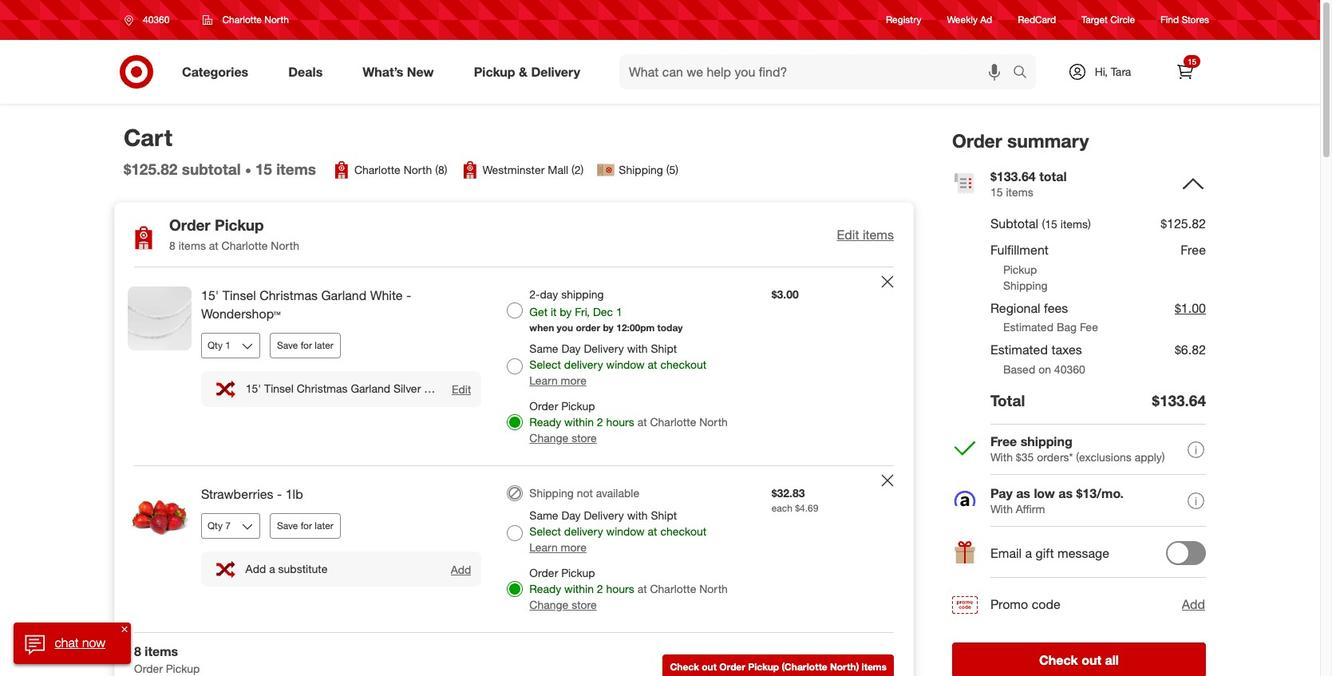 Task type: describe. For each thing, give the bounding box(es) containing it.
strawberries - 1lb link
[[201, 485, 482, 504]]

select for strawberries - 1lb
[[530, 525, 561, 538]]

1 vertical spatial shipping
[[1004, 278, 1048, 292]]

garland for white
[[321, 288, 367, 303]]

add for the bottommost add button
[[1182, 596, 1206, 612]]

15 inside $133.64 total 15 items
[[991, 185, 1003, 199]]

fees
[[1044, 300, 1069, 316]]

estimated for estimated taxes
[[991, 342, 1048, 358]]

estimated for estimated bag fee
[[1004, 320, 1054, 334]]

subtotal (15 items)
[[991, 216, 1091, 232]]

pickup inside "pickup shipping"
[[1004, 262, 1037, 276]]

window for strawberries - 1lb
[[606, 525, 645, 538]]

(5)
[[666, 163, 679, 177]]

find
[[1161, 14, 1179, 26]]

items inside '8 items order pickup'
[[145, 643, 178, 659]]

store pickup radio for 15' tinsel christmas garland white - wondershop™
[[507, 414, 523, 430]]

$125.82 for $125.82 subtotal
[[124, 160, 178, 178]]

silver
[[394, 382, 421, 395]]

pay
[[991, 486, 1013, 502]]

north inside dropdown button
[[264, 14, 289, 26]]

stores
[[1182, 14, 1210, 26]]

a for substitute
[[269, 562, 275, 576]]

same day delivery with shipt select delivery window at checkout learn more for strawberries - 1lb
[[530, 509, 707, 554]]

2 for 15' tinsel christmas garland white - wondershop™
[[597, 415, 603, 429]]

charlotte north (8)
[[354, 163, 448, 177]]

1 vertical spatial add button
[[1181, 595, 1206, 615]]

affirm image
[[953, 489, 978, 515]]

dec
[[593, 305, 613, 319]]

now
[[82, 635, 105, 651]]

hi, tara
[[1095, 65, 1132, 78]]

learn more button for 15' tinsel christmas garland white - wondershop™
[[530, 373, 587, 389]]

- for white
[[406, 288, 411, 303]]

code
[[1032, 597, 1061, 613]]

add for add button to the left
[[451, 563, 471, 576]]

save for later button for 1lb
[[270, 513, 341, 539]]

out for order summary
[[1082, 653, 1102, 669]]

hours for 15' tinsel christmas garland white - wondershop™
[[606, 415, 635, 429]]

day
[[540, 288, 558, 301]]

$13/mo.
[[1077, 486, 1124, 502]]

strawberries
[[201, 486, 274, 502]]

pickup & delivery
[[474, 64, 580, 80]]

within for strawberries - 1lb
[[565, 582, 594, 596]]

total
[[991, 392, 1025, 410]]

check out all
[[1040, 653, 1119, 669]]

total
[[1040, 168, 1067, 184]]

fri,
[[575, 305, 590, 319]]

store pickup radio for strawberries - 1lb
[[507, 581, 523, 597]]

What can we help you find? suggestions appear below search field
[[620, 54, 1017, 89]]

0 horizontal spatial -
[[277, 486, 282, 502]]

today
[[658, 322, 683, 334]]

40360 button
[[114, 6, 186, 34]]

low
[[1034, 486, 1055, 502]]

$32.83 each $4.69
[[772, 486, 819, 514]]

free shipping with $35 orders* (exclusions apply)
[[991, 434, 1165, 464]]

target circle
[[1082, 14, 1135, 26]]

subtotal
[[182, 160, 241, 178]]

add for add a substitute
[[246, 562, 266, 576]]

check out order pickup (charlotte north) items button
[[663, 655, 894, 676]]

affirm
[[1016, 503, 1046, 516]]

edit items
[[837, 227, 894, 243]]

promo
[[991, 597, 1029, 613]]

redcard link
[[1018, 13, 1056, 27]]

shipping (5)
[[619, 163, 679, 177]]

what's new
[[363, 64, 434, 80]]

registry link
[[886, 13, 922, 27]]

&
[[519, 64, 528, 80]]

out for 8
[[702, 661, 717, 673]]

ad
[[981, 14, 993, 26]]

with inside free shipping with $35 orders* (exclusions apply)
[[991, 451, 1013, 464]]

get
[[530, 305, 548, 319]]

for for christmas
[[301, 339, 312, 351]]

(2)
[[572, 163, 584, 177]]

order
[[576, 322, 600, 334]]

later for christmas
[[315, 339, 334, 351]]

north inside the order pickup 8 items at charlotte north
[[271, 239, 299, 252]]

items inside "edit items" dropdown button
[[863, 227, 894, 243]]

$1.00 button
[[1175, 297, 1206, 320]]

add a substitute
[[246, 562, 328, 576]]

1 vertical spatial 40360
[[1055, 363, 1086, 376]]

learn for 15' tinsel christmas garland white - wondershop™
[[530, 374, 558, 387]]

email a gift message
[[991, 545, 1110, 561]]

15' tinsel christmas garland white - wondershop™ link
[[201, 287, 482, 323]]

pickup & delivery link
[[460, 54, 600, 89]]

strawberries - 1lb image
[[128, 485, 192, 549]]

items)
[[1061, 218, 1091, 231]]

deals
[[288, 64, 323, 80]]

delivery for strawberries - 1lb
[[564, 525, 603, 538]]

day for 15' tinsel christmas garland white - wondershop™
[[562, 342, 581, 355]]

store for 15' tinsel christmas garland white - wondershop™
[[572, 431, 597, 445]]

all
[[1105, 653, 1119, 669]]

on
[[1039, 363, 1051, 376]]

1lb
[[286, 486, 303, 502]]

christmas for silver
[[297, 382, 348, 395]]

westminster
[[483, 163, 545, 177]]

save for later for 1lb
[[277, 520, 334, 532]]

within for 15' tinsel christmas garland white - wondershop™
[[565, 415, 594, 429]]

0 horizontal spatial by
[[560, 305, 572, 319]]

delivery for strawberries - 1lb
[[584, 509, 624, 522]]

- for silver
[[424, 382, 428, 395]]

fulfillment
[[991, 242, 1049, 258]]

regional fees
[[991, 300, 1069, 316]]

bag
[[1057, 320, 1077, 334]]

subtotal
[[991, 216, 1039, 232]]

tinsel for 15' tinsel christmas garland silver - wondershop™
[[264, 382, 294, 395]]

save for later button for christmas
[[270, 333, 341, 358]]

strawberries - 1lb
[[201, 486, 303, 502]]

garland for silver
[[351, 382, 390, 395]]

shipt for strawberries - 1lb
[[651, 509, 677, 522]]

2-
[[530, 288, 540, 301]]

15' tinsel christmas garland white - wondershop™
[[201, 288, 411, 322]]

(charlotte
[[782, 661, 828, 673]]

15 for 15
[[1188, 57, 1197, 66]]

order pickup ready within 2 hours at charlotte north change store for strawberries - 1lb
[[530, 566, 728, 612]]

pay as low as $13/mo. with affirm
[[991, 486, 1124, 516]]

cart item ready to fulfill group containing strawberries - 1lb
[[115, 466, 913, 632]]

target
[[1082, 14, 1108, 26]]

search button
[[1006, 54, 1044, 93]]

✕
[[122, 624, 128, 634]]

white
[[370, 288, 403, 303]]

mall
[[548, 163, 569, 177]]

hours for strawberries - 1lb
[[606, 582, 635, 596]]

1
[[616, 305, 623, 319]]

$133.64 total 15 items
[[991, 168, 1067, 199]]

weekly
[[947, 14, 978, 26]]

find stores link
[[1161, 13, 1210, 27]]

weekly ad
[[947, 14, 993, 26]]

chat now
[[55, 635, 105, 651]]

redcard
[[1018, 14, 1056, 26]]

day for strawberries - 1lb
[[562, 509, 581, 522]]

charlotte inside the order pickup 8 items at charlotte north
[[222, 239, 268, 252]]

shipping for shipping not available
[[530, 486, 574, 500]]



Task type: locate. For each thing, give the bounding box(es) containing it.
with down 12:00pm
[[627, 342, 648, 355]]

2 with from the top
[[991, 503, 1013, 516]]

1 vertical spatial by
[[603, 322, 614, 334]]

chat
[[55, 635, 79, 651]]

free for free shipping with $35 orders* (exclusions apply)
[[991, 434, 1017, 450]]

ready for 15' tinsel christmas garland white - wondershop™
[[530, 415, 561, 429]]

1 horizontal spatial out
[[1082, 653, 1102, 669]]

1 horizontal spatial add
[[451, 563, 471, 576]]

1 vertical spatial delivery
[[584, 342, 624, 355]]

select for 15' tinsel christmas garland white - wondershop™
[[530, 358, 561, 371]]

1 horizontal spatial edit
[[837, 227, 859, 243]]

15 up subtotal
[[991, 185, 1003, 199]]

free for free
[[1181, 242, 1206, 258]]

2 as from the left
[[1059, 486, 1073, 502]]

order pickup ready within 2 hours at charlotte north change store for 15' tinsel christmas garland white - wondershop™
[[530, 399, 728, 445]]

$125.82 for $125.82
[[1161, 216, 1206, 232]]

wondershop™ for 15' tinsel christmas garland silver - wondershop™
[[432, 382, 501, 395]]

1 vertical spatial shipt
[[651, 509, 677, 522]]

2 horizontal spatial shipping
[[1004, 278, 1048, 292]]

1 vertical spatial change store button
[[530, 597, 597, 613]]

save for later button down 1lb
[[270, 513, 341, 539]]

15&#39; tinsel christmas garland white - wondershop&#8482; image
[[128, 287, 192, 351]]

checkout for strawberries - 1lb
[[661, 525, 707, 538]]

1 vertical spatial day
[[562, 509, 581, 522]]

None radio
[[507, 359, 523, 375], [507, 485, 523, 501], [507, 359, 523, 375], [507, 485, 523, 501]]

at inside the order pickup 8 items at charlotte north
[[209, 239, 219, 252]]

by right it
[[560, 305, 572, 319]]

charlotte inside list
[[354, 163, 401, 177]]

learn for strawberries - 1lb
[[530, 540, 558, 554]]

2 vertical spatial shipping
[[530, 486, 574, 500]]

later for 1lb
[[315, 520, 334, 532]]

registry
[[886, 14, 922, 26]]

1 vertical spatial 2
[[597, 582, 603, 596]]

free up "$1.00"
[[1181, 242, 1206, 258]]

day
[[562, 342, 581, 355], [562, 509, 581, 522]]

learn more button down shipping not available
[[530, 540, 587, 556]]

charlotte north
[[222, 14, 289, 26]]

0 vertical spatial delivery
[[531, 64, 580, 80]]

save for later down 15' tinsel christmas garland white - wondershop™ in the top of the page
[[277, 339, 334, 351]]

2 same day delivery with shipt select delivery window at checkout learn more from the top
[[530, 509, 707, 554]]

2 with from the top
[[627, 509, 648, 522]]

edit button
[[451, 381, 472, 397]]

select down shipping not available
[[530, 525, 561, 538]]

0 vertical spatial more
[[561, 374, 587, 387]]

2 save from the top
[[277, 520, 298, 532]]

cart
[[124, 123, 172, 152]]

delivery for 15' tinsel christmas garland white - wondershop™
[[584, 342, 624, 355]]

0 vertical spatial learn more button
[[530, 373, 587, 389]]

$133.64 for $133.64 total 15 items
[[991, 168, 1036, 184]]

2 order pickup ready within 2 hours at charlotte north change store from the top
[[530, 566, 728, 612]]

1 horizontal spatial shipping
[[619, 163, 663, 177]]

0 vertical spatial later
[[315, 339, 334, 351]]

1 checkout from the top
[[661, 358, 707, 371]]

1 store from the top
[[572, 431, 597, 445]]

1 save for later button from the top
[[270, 333, 341, 358]]

0 horizontal spatial out
[[702, 661, 717, 673]]

check out order pickup (charlotte north) items
[[670, 661, 887, 673]]

at
[[209, 239, 219, 252], [648, 358, 658, 371], [638, 415, 647, 429], [648, 525, 658, 538], [638, 582, 647, 596]]

affirm image
[[955, 491, 976, 507]]

2 save for later from the top
[[277, 520, 334, 532]]

0 vertical spatial cart item ready to fulfill group
[[115, 268, 913, 465]]

2 day from the top
[[562, 509, 581, 522]]

list containing charlotte north (8)
[[332, 161, 679, 180]]

same day delivery with shipt select delivery window at checkout learn more down 12:00pm
[[530, 342, 707, 387]]

2 vertical spatial 15
[[991, 185, 1003, 199]]

list
[[332, 161, 679, 180]]

learn down the when
[[530, 374, 558, 387]]

out inside button
[[1082, 653, 1102, 669]]

items inside check out order pickup (charlotte north) items 'button'
[[862, 661, 887, 673]]

by down the dec
[[603, 322, 614, 334]]

same for strawberries - 1lb
[[530, 509, 559, 522]]

0 horizontal spatial shipping
[[561, 288, 604, 301]]

estimated down 'regional fees'
[[1004, 320, 1054, 334]]

1 horizontal spatial 40360
[[1055, 363, 1086, 376]]

orders*
[[1037, 451, 1073, 464]]

1 shipt from the top
[[651, 342, 677, 355]]

change store button for 15' tinsel christmas garland white - wondershop™
[[530, 430, 597, 446]]

christmas
[[260, 288, 318, 303], [297, 382, 348, 395]]

2 2 from the top
[[597, 582, 603, 596]]

as right low
[[1059, 486, 1073, 502]]

add
[[246, 562, 266, 576], [451, 563, 471, 576], [1182, 596, 1206, 612]]

same day delivery with shipt select delivery window at checkout learn more for 15' tinsel christmas garland white - wondershop™
[[530, 342, 707, 387]]

a left substitute
[[269, 562, 275, 576]]

2 within from the top
[[565, 582, 594, 596]]

(8)
[[435, 163, 448, 177]]

0 vertical spatial ready
[[530, 415, 561, 429]]

a left gift on the bottom right of the page
[[1026, 545, 1032, 561]]

1 ready from the top
[[530, 415, 561, 429]]

0 vertical spatial 2
[[597, 415, 603, 429]]

15' for 15' tinsel christmas garland white - wondershop™
[[201, 288, 219, 303]]

$125.82 subtotal
[[124, 160, 241, 178]]

1 vertical spatial a
[[269, 562, 275, 576]]

checkout for 15' tinsel christmas garland white - wondershop™
[[661, 358, 707, 371]]

charlotte
[[222, 14, 262, 26], [354, 163, 401, 177], [222, 239, 268, 252], [650, 415, 696, 429], [650, 582, 696, 596]]

charlotte inside dropdown button
[[222, 14, 262, 26]]

2 ready from the top
[[530, 582, 561, 596]]

items inside $133.64 total 15 items
[[1006, 185, 1034, 199]]

garland
[[321, 288, 367, 303], [351, 382, 390, 395]]

1 window from the top
[[606, 358, 645, 371]]

- right white
[[406, 288, 411, 303]]

8 inside '8 items order pickup'
[[134, 643, 141, 659]]

1 vertical spatial estimated
[[991, 342, 1048, 358]]

15 right subtotal
[[255, 160, 272, 178]]

save for later
[[277, 339, 334, 351], [277, 520, 334, 532]]

1 select from the top
[[530, 358, 561, 371]]

change for 15' tinsel christmas garland white - wondershop™
[[530, 431, 569, 445]]

learn more button for strawberries - 1lb
[[530, 540, 587, 556]]

apply)
[[1135, 451, 1165, 464]]

1 vertical spatial same
[[530, 509, 559, 522]]

for for 1lb
[[301, 520, 312, 532]]

- left 1lb
[[277, 486, 282, 502]]

garland left white
[[321, 288, 367, 303]]

tara
[[1111, 65, 1132, 78]]

1 vertical spatial learn
[[530, 540, 558, 554]]

0 vertical spatial save
[[277, 339, 298, 351]]

1 later from the top
[[315, 339, 334, 351]]

it
[[551, 305, 557, 319]]

1 within from the top
[[565, 415, 594, 429]]

day down "you"
[[562, 342, 581, 355]]

pickup inside '8 items order pickup'
[[166, 662, 200, 675]]

order
[[953, 129, 1003, 152], [169, 216, 211, 234], [530, 399, 558, 413], [530, 566, 558, 580], [720, 661, 746, 673], [134, 662, 163, 675]]

shipping up 'orders*'
[[1021, 434, 1073, 450]]

0 vertical spatial christmas
[[260, 288, 318, 303]]

learn
[[530, 374, 558, 387], [530, 540, 558, 554]]

christmas for white
[[260, 288, 318, 303]]

garland inside 15' tinsel christmas garland white - wondershop™
[[321, 288, 367, 303]]

1 change store button from the top
[[530, 430, 597, 446]]

0 vertical spatial for
[[301, 339, 312, 351]]

2 learn from the top
[[530, 540, 558, 554]]

items inside the order pickup 8 items at charlotte north
[[179, 239, 206, 252]]

0 vertical spatial within
[[565, 415, 594, 429]]

1 cart item ready to fulfill group from the top
[[115, 268, 913, 465]]

save down 15' tinsel christmas garland white - wondershop™ in the top of the page
[[277, 339, 298, 351]]

1 vertical spatial more
[[561, 540, 587, 554]]

wondershop™ for 15' tinsel christmas garland white - wondershop™
[[201, 306, 281, 322]]

1 horizontal spatial free
[[1181, 242, 1206, 258]]

estimated taxes
[[991, 342, 1083, 358]]

(exclusions
[[1077, 451, 1132, 464]]

a
[[1026, 545, 1032, 561], [269, 562, 275, 576]]

None radio
[[507, 303, 523, 319], [507, 525, 523, 541], [507, 303, 523, 319], [507, 525, 523, 541]]

tinsel inside 15' tinsel christmas garland white - wondershop™
[[223, 288, 256, 303]]

taxes
[[1052, 342, 1083, 358]]

1 vertical spatial christmas
[[297, 382, 348, 395]]

edit inside button
[[452, 382, 471, 396]]

1 vertical spatial checkout
[[661, 525, 707, 538]]

edit
[[837, 227, 859, 243], [452, 382, 471, 396]]

check for order summary
[[1040, 653, 1078, 669]]

2 select from the top
[[530, 525, 561, 538]]

1 vertical spatial select
[[530, 525, 561, 538]]

within
[[565, 415, 594, 429], [565, 582, 594, 596]]

cart item ready to fulfill group containing 15' tinsel christmas garland white - wondershop™
[[115, 268, 913, 465]]

out
[[1082, 653, 1102, 669], [702, 661, 717, 673]]

window for 15' tinsel christmas garland white - wondershop™
[[606, 358, 645, 371]]

0 vertical spatial day
[[562, 342, 581, 355]]

1 vertical spatial learn more button
[[530, 540, 587, 556]]

2 learn more button from the top
[[530, 540, 587, 556]]

$133.64 down order summary
[[991, 168, 1036, 184]]

✕ button
[[118, 623, 131, 636]]

order inside 'button'
[[720, 661, 746, 673]]

delivery down order
[[564, 358, 603, 371]]

Store pickup radio
[[507, 414, 523, 430], [507, 581, 523, 597]]

0 horizontal spatial free
[[991, 434, 1017, 450]]

with down pay
[[991, 503, 1013, 516]]

shipping inside 2-day shipping get it by fri, dec 1 when you order by 12:00pm today
[[561, 288, 604, 301]]

1 day from the top
[[562, 342, 581, 355]]

0 horizontal spatial tinsel
[[223, 288, 256, 303]]

out inside 'button'
[[702, 661, 717, 673]]

edit for edit items
[[837, 227, 859, 243]]

1 horizontal spatial check
[[1040, 653, 1078, 669]]

0 vertical spatial checkout
[[661, 358, 707, 371]]

shipping up fri,
[[561, 288, 604, 301]]

1 horizontal spatial $133.64
[[1153, 391, 1206, 410]]

0 vertical spatial shipping
[[619, 163, 663, 177]]

order inside '8 items order pickup'
[[134, 662, 163, 675]]

1 vertical spatial with
[[991, 503, 1013, 516]]

christmas inside 15' tinsel christmas garland white - wondershop™
[[260, 288, 318, 303]]

1 vertical spatial for
[[301, 520, 312, 532]]

2 more from the top
[[561, 540, 587, 554]]

what's
[[363, 64, 404, 80]]

chat now dialog
[[13, 623, 131, 664]]

1 same day delivery with shipt select delivery window at checkout learn more from the top
[[530, 342, 707, 387]]

0 vertical spatial select
[[530, 358, 561, 371]]

later down strawberries - 1lb link
[[315, 520, 334, 532]]

1 horizontal spatial a
[[1026, 545, 1032, 561]]

shipping left not
[[530, 486, 574, 500]]

0 vertical spatial wondershop™
[[201, 306, 281, 322]]

0 vertical spatial 8
[[169, 239, 175, 252]]

order summary
[[953, 129, 1089, 152]]

2 later from the top
[[315, 520, 334, 532]]

- right "silver"
[[424, 382, 428, 395]]

with for strawberries - 1lb
[[627, 509, 648, 522]]

1 vertical spatial garland
[[351, 382, 390, 395]]

store for strawberries - 1lb
[[572, 598, 597, 612]]

1 learn more button from the top
[[530, 373, 587, 389]]

check inside 'button'
[[670, 661, 699, 673]]

2 change from the top
[[530, 598, 569, 612]]

12:00pm
[[617, 322, 655, 334]]

delivery for 15' tinsel christmas garland white - wondershop™
[[564, 358, 603, 371]]

weekly ad link
[[947, 13, 993, 27]]

change store button for strawberries - 1lb
[[530, 597, 597, 613]]

check
[[1040, 653, 1078, 669], [670, 661, 699, 673]]

15 for 15 items
[[255, 160, 272, 178]]

what's new link
[[349, 54, 454, 89]]

1 same from the top
[[530, 342, 559, 355]]

wondershop™ inside 15' tinsel christmas garland white - wondershop™
[[201, 306, 281, 322]]

more for strawberries - 1lb
[[561, 540, 587, 554]]

select
[[530, 358, 561, 371], [530, 525, 561, 538]]

edit inside dropdown button
[[837, 227, 859, 243]]

2 for from the top
[[301, 520, 312, 532]]

2 save for later button from the top
[[270, 513, 341, 539]]

shipping
[[561, 288, 604, 301], [1021, 434, 1073, 450]]

same day delivery with shipt select delivery window at checkout learn more down available
[[530, 509, 707, 554]]

0 horizontal spatial a
[[269, 562, 275, 576]]

1 for from the top
[[301, 339, 312, 351]]

0 vertical spatial hours
[[606, 415, 635, 429]]

target circle link
[[1082, 13, 1135, 27]]

delivery down shipping not available
[[564, 525, 603, 538]]

delivery down available
[[584, 509, 624, 522]]

2 for strawberries - 1lb
[[597, 582, 603, 596]]

0 vertical spatial same
[[530, 342, 559, 355]]

free inside free shipping with $35 orders* (exclusions apply)
[[991, 434, 1017, 450]]

$133.64 for $133.64
[[1153, 391, 1206, 410]]

same down the when
[[530, 342, 559, 355]]

check out all button
[[953, 643, 1206, 676]]

ready for strawberries - 1lb
[[530, 582, 561, 596]]

save for later button down 15' tinsel christmas garland white - wondershop™ in the top of the page
[[270, 333, 341, 358]]

1 2 from the top
[[597, 415, 603, 429]]

1 with from the top
[[627, 342, 648, 355]]

edit items button
[[837, 226, 894, 244]]

0 vertical spatial by
[[560, 305, 572, 319]]

delivery right &
[[531, 64, 580, 80]]

2 cart item ready to fulfill group from the top
[[115, 466, 913, 632]]

0 vertical spatial change store button
[[530, 430, 597, 446]]

1 vertical spatial wondershop™
[[432, 382, 501, 395]]

for down 15' tinsel christmas garland white - wondershop™ in the top of the page
[[301, 339, 312, 351]]

15 down stores
[[1188, 57, 1197, 66]]

0 vertical spatial $125.82
[[124, 160, 178, 178]]

select down the when
[[530, 358, 561, 371]]

1 more from the top
[[561, 374, 587, 387]]

later down 15' tinsel christmas garland white - wondershop™ link
[[315, 339, 334, 351]]

window down 12:00pm
[[606, 358, 645, 371]]

cart item ready to fulfill group
[[115, 268, 913, 465], [115, 466, 913, 632]]

categories link
[[168, 54, 268, 89]]

1 as from the left
[[1017, 486, 1031, 502]]

15' tinsel christmas garland silver - wondershop™
[[246, 382, 501, 395]]

2 window from the top
[[606, 525, 645, 538]]

8 inside the order pickup 8 items at charlotte north
[[169, 239, 175, 252]]

order pickup 8 items at charlotte north
[[169, 216, 299, 252]]

shipping up 'regional fees'
[[1004, 278, 1048, 292]]

1 vertical spatial cart item ready to fulfill group
[[115, 466, 913, 632]]

free
[[1181, 242, 1206, 258], [991, 434, 1017, 450]]

0 horizontal spatial add button
[[450, 562, 472, 577]]

change for strawberries - 1lb
[[530, 598, 569, 612]]

same for 15' tinsel christmas garland white - wondershop™
[[530, 342, 559, 355]]

40360
[[143, 14, 170, 26], [1055, 363, 1086, 376]]

same day delivery with shipt select delivery window at checkout learn more
[[530, 342, 707, 387], [530, 509, 707, 554]]

0 vertical spatial 15
[[1188, 57, 1197, 66]]

save for later for christmas
[[277, 339, 334, 351]]

8 right 'now'
[[134, 643, 141, 659]]

store
[[572, 431, 597, 445], [572, 598, 597, 612]]

1 change from the top
[[530, 431, 569, 445]]

2 horizontal spatial add
[[1182, 596, 1206, 612]]

check for 8
[[670, 661, 699, 673]]

for down 1lb
[[301, 520, 312, 532]]

0 vertical spatial edit
[[837, 227, 859, 243]]

edit for edit
[[452, 382, 471, 396]]

pickup shipping
[[1004, 262, 1048, 292]]

garland left "silver"
[[351, 382, 390, 395]]

save for christmas
[[277, 339, 298, 351]]

shipping left (5)
[[619, 163, 663, 177]]

shipping for shipping (5)
[[619, 163, 663, 177]]

1 vertical spatial store
[[572, 598, 597, 612]]

a inside "group"
[[269, 562, 275, 576]]

0 vertical spatial estimated
[[1004, 320, 1054, 334]]

1 save from the top
[[277, 339, 298, 351]]

0 vertical spatial same day delivery with shipt select delivery window at checkout learn more
[[530, 342, 707, 387]]

1 learn from the top
[[530, 374, 558, 387]]

estimated bag fee
[[1004, 320, 1099, 334]]

2 store pickup radio from the top
[[507, 581, 523, 597]]

order inside the order pickup 8 items at charlotte north
[[169, 216, 211, 234]]

0 horizontal spatial $133.64
[[991, 168, 1036, 184]]

0 vertical spatial store
[[572, 431, 597, 445]]

day down shipping not available
[[562, 509, 581, 522]]

estimated up based
[[991, 342, 1048, 358]]

delivery down order
[[584, 342, 624, 355]]

shipt for 15' tinsel christmas garland white - wondershop™
[[651, 342, 677, 355]]

15' inside 15' tinsel christmas garland white - wondershop™
[[201, 288, 219, 303]]

learn more button down "you"
[[530, 373, 587, 389]]

pickup inside the order pickup 8 items at charlotte north
[[215, 216, 264, 234]]

2 hours from the top
[[606, 582, 635, 596]]

1 vertical spatial 8
[[134, 643, 141, 659]]

2 store from the top
[[572, 598, 597, 612]]

more down shipping not available
[[561, 540, 587, 554]]

check inside button
[[1040, 653, 1078, 669]]

$35
[[1016, 451, 1034, 464]]

0 vertical spatial change
[[530, 431, 569, 445]]

window down available
[[606, 525, 645, 538]]

1 vertical spatial ready
[[530, 582, 561, 596]]

more for 15' tinsel christmas garland white - wondershop™
[[561, 374, 587, 387]]

free up "$35"
[[991, 434, 1017, 450]]

$133.64 down '$6.82'
[[1153, 391, 1206, 410]]

1 store pickup radio from the top
[[507, 414, 523, 430]]

15' for 15' tinsel christmas garland silver - wondershop™
[[246, 382, 261, 395]]

0 vertical spatial free
[[1181, 242, 1206, 258]]

new
[[407, 64, 434, 80]]

message
[[1058, 545, 1110, 561]]

same down shipping not available
[[530, 509, 559, 522]]

2 vertical spatial -
[[277, 486, 282, 502]]

$133.64 inside $133.64 total 15 items
[[991, 168, 1036, 184]]

1 vertical spatial later
[[315, 520, 334, 532]]

north inside list
[[404, 163, 432, 177]]

items
[[276, 160, 316, 178], [1006, 185, 1034, 199], [863, 227, 894, 243], [179, 239, 206, 252], [145, 643, 178, 659], [862, 661, 887, 673]]

-
[[406, 288, 411, 303], [424, 382, 428, 395], [277, 486, 282, 502]]

pickup inside 'button'
[[748, 661, 779, 673]]

1 vertical spatial edit
[[452, 382, 471, 396]]

1 vertical spatial with
[[627, 509, 648, 522]]

8
[[169, 239, 175, 252], [134, 643, 141, 659]]

15 link
[[1168, 54, 1203, 89]]

1 with from the top
[[991, 451, 1013, 464]]

with left "$35"
[[991, 451, 1013, 464]]

- inside 15' tinsel christmas garland white - wondershop™
[[406, 288, 411, 303]]

with for 15' tinsel christmas garland white - wondershop™
[[627, 342, 648, 355]]

tinsel for 15' tinsel christmas garland white - wondershop™
[[223, 288, 256, 303]]

1 order pickup ready within 2 hours at charlotte north change store from the top
[[530, 399, 728, 445]]

$125.82
[[124, 160, 178, 178], [1161, 216, 1206, 232]]

8 items order pickup
[[134, 643, 200, 675]]

1 vertical spatial save for later button
[[270, 513, 341, 539]]

8 up 15&#39; tinsel christmas garland white - wondershop&#8482; image
[[169, 239, 175, 252]]

westminster mall (2)
[[483, 163, 584, 177]]

1 save for later from the top
[[277, 339, 334, 351]]

north)
[[830, 661, 859, 673]]

save for 1lb
[[277, 520, 298, 532]]

0 horizontal spatial as
[[1017, 486, 1031, 502]]

change store button
[[530, 430, 597, 446], [530, 597, 597, 613]]

2 horizontal spatial 15
[[1188, 57, 1197, 66]]

not
[[577, 486, 593, 500]]

0 horizontal spatial 8
[[134, 643, 141, 659]]

1 vertical spatial shipping
[[1021, 434, 1073, 450]]

learn down shipping not available
[[530, 540, 558, 554]]

1 vertical spatial 15'
[[246, 382, 261, 395]]

1 vertical spatial hours
[[606, 582, 635, 596]]

2 shipt from the top
[[651, 509, 677, 522]]

as up affirm
[[1017, 486, 1031, 502]]

1 horizontal spatial -
[[406, 288, 411, 303]]

hours
[[606, 415, 635, 429], [606, 582, 635, 596]]

1 vertical spatial save for later
[[277, 520, 334, 532]]

with inside pay as low as $13/mo. with affirm
[[991, 503, 1013, 516]]

1 vertical spatial delivery
[[564, 525, 603, 538]]

shipping inside free shipping with $35 orders* (exclusions apply)
[[1021, 434, 1073, 450]]

0 vertical spatial store pickup radio
[[507, 414, 523, 430]]

1 horizontal spatial by
[[603, 322, 614, 334]]

1 hours from the top
[[606, 415, 635, 429]]

1 vertical spatial window
[[606, 525, 645, 538]]

0 horizontal spatial wondershop™
[[201, 306, 281, 322]]

1 vertical spatial within
[[565, 582, 594, 596]]

save for later down 1lb
[[277, 520, 334, 532]]

2-day shipping get it by fri, dec 1 when you order by 12:00pm today
[[530, 288, 683, 334]]

with down available
[[627, 509, 648, 522]]

1 delivery from the top
[[564, 358, 603, 371]]

1 vertical spatial order pickup ready within 2 hours at charlotte north change store
[[530, 566, 728, 612]]

save down 1lb
[[277, 520, 298, 532]]

0 vertical spatial save for later
[[277, 339, 334, 351]]

2 checkout from the top
[[661, 525, 707, 538]]

chat now button
[[13, 623, 131, 664]]

40360 inside dropdown button
[[143, 14, 170, 26]]

a for gift
[[1026, 545, 1032, 561]]

1 horizontal spatial as
[[1059, 486, 1073, 502]]

when
[[530, 322, 554, 334]]

shipping not available
[[530, 486, 640, 500]]

15 items
[[255, 160, 316, 178]]

1 horizontal spatial $125.82
[[1161, 216, 1206, 232]]

circle
[[1111, 14, 1135, 26]]

1 vertical spatial 15
[[255, 160, 272, 178]]

0 vertical spatial a
[[1026, 545, 1032, 561]]

$6.82
[[1175, 342, 1206, 358]]

hi,
[[1095, 65, 1108, 78]]

regional
[[991, 300, 1041, 316]]

0 horizontal spatial add
[[246, 562, 266, 576]]

2 delivery from the top
[[564, 525, 603, 538]]

gift
[[1036, 545, 1054, 561]]

more down "you"
[[561, 374, 587, 387]]

2 change store button from the top
[[530, 597, 597, 613]]

2 same from the top
[[530, 509, 559, 522]]



Task type: vqa. For each thing, say whether or not it's contained in the screenshot.
MOST
no



